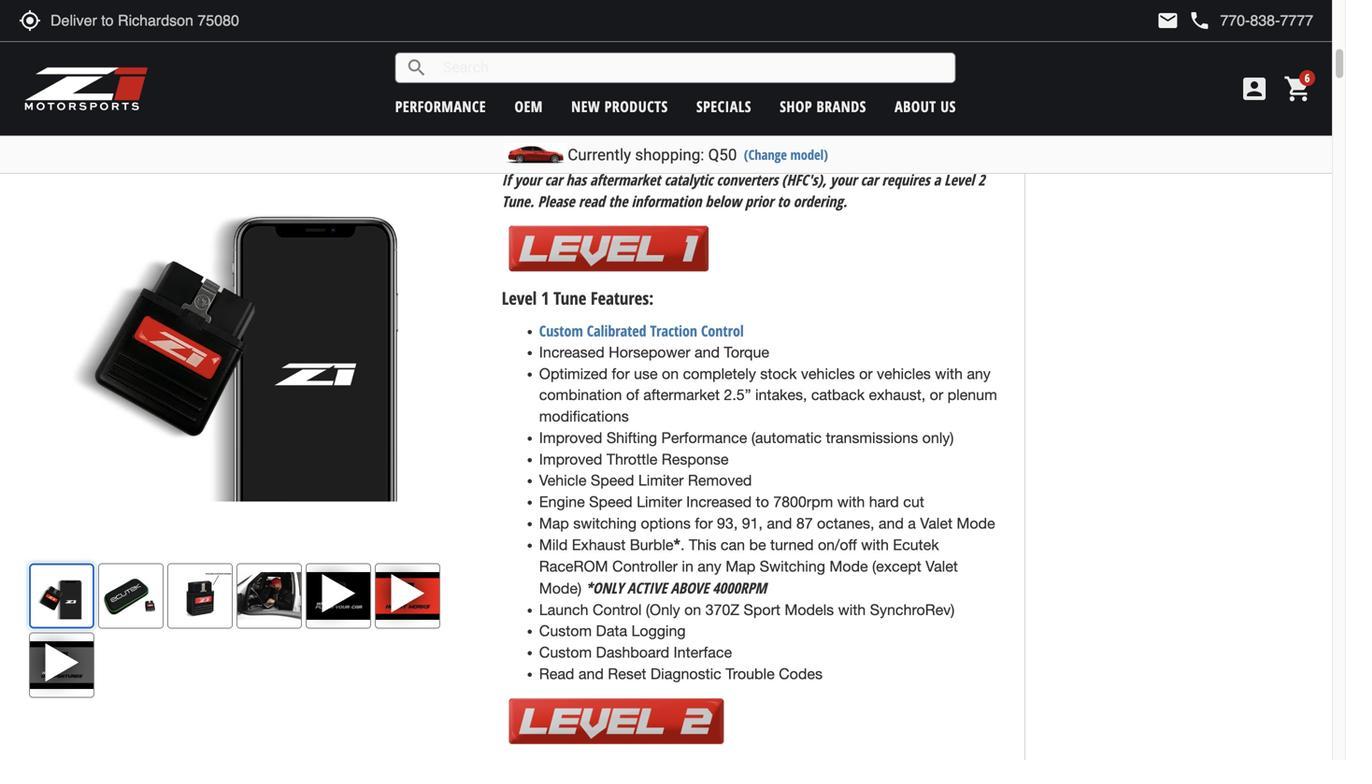 Task type: vqa. For each thing, say whether or not it's contained in the screenshot.
A inside CUSTOM CALIBRATED TRACTION CONTROL INCREASED HORSEPOWER AND TORQUE OPTIMIZED FOR USE ON COMPLETELY STOCK VEHICLES OR VEHICLES WITH ANY COMBINATION OF AFTERMARKET 2.5" INTAKES, CATBACK EXHAUST, OR PLENUM MODIFICATIONS IMPROVED SHIFTING PERFORMANCE (AUTOMATIC TRANSMISSIONS ONLY) IMPROVED THROTTLE RESPONSE VEHICLE SPEED LIMITER REMOVED ENGINE SPEED LIMITER INCREASED TO 7800RPM WITH HARD CUT MAP SWITCHING OPTIONS FOR 93, 91, AND 87 OCTANES, AND A VALET MODE
yes



Task type: locate. For each thing, give the bounding box(es) containing it.
0 vertical spatial on
[[662, 365, 679, 382]]

1 horizontal spatial any
[[967, 365, 991, 382]]

of
[[627, 386, 640, 404]]

0 vertical spatial level
[[945, 170, 975, 190]]

87 down 7800rpm
[[797, 515, 813, 532]]

synchrorev)
[[870, 601, 955, 618]]

to
[[891, 119, 905, 136], [778, 191, 790, 211], [756, 493, 770, 511]]

for up of
[[612, 365, 630, 382]]

car
[[545, 170, 563, 190], [861, 170, 879, 190]]

transmissions
[[826, 429, 919, 447]]

2 horizontal spatial to
[[891, 119, 905, 136]]

cut
[[904, 493, 925, 511]]

with up the 'plenum'
[[936, 365, 963, 382]]

1 vertical spatial control
[[593, 601, 642, 618]]

1 vertical spatial aftermarket
[[644, 386, 720, 404]]

map up mild
[[539, 515, 569, 532]]

can
[[721, 537, 745, 554]]

0 vertical spatial increased
[[539, 344, 605, 361]]

vehicles up catback
[[801, 365, 855, 382]]

1 vertical spatial increased
[[687, 493, 752, 511]]

custom down launch
[[539, 623, 592, 640]]

torque
[[724, 344, 770, 361]]

. this can be turned on/off with ecutek racerom controller in any map switching mode (except valet mode)
[[539, 537, 959, 597]]

available
[[624, 119, 681, 136]]

1 vertical spatial or
[[930, 386, 944, 404]]

converters
[[717, 170, 778, 190]]

1 horizontal spatial 2
[[978, 170, 985, 190]]

1 vertical spatial improved
[[539, 451, 603, 468]]

removed
[[688, 472, 752, 489]]

2 your from the left
[[831, 170, 857, 190]]

to down about
[[891, 119, 905, 136]]

speed up switching
[[589, 493, 633, 511]]

2 vertical spatial fuel
[[669, 67, 697, 84]]

a down cut
[[908, 515, 916, 532]]

0 horizontal spatial to
[[756, 493, 770, 511]]

traction
[[651, 321, 698, 341]]

1 vertical spatial \
[[586, 46, 591, 63]]

1 horizontal spatial your
[[831, 170, 857, 190]]

mode inside map 1 \ 93 octane fuel map 2 \ 91 octane fuel map 3 \ 87 octane fuel (eco map) valet mode
[[576, 88, 615, 106]]

valet up maps at the left
[[539, 88, 572, 106]]

subject
[[839, 119, 887, 136]]

increased up optimized
[[539, 344, 605, 361]]

map left 3
[[539, 67, 569, 84]]

calibrated
[[587, 321, 647, 341]]

please
[[538, 191, 575, 211]]

for up this
[[695, 515, 713, 532]]

response
[[662, 451, 729, 468]]

0 horizontal spatial increased
[[539, 344, 605, 361]]

0 vertical spatial improved
[[539, 429, 603, 447]]

\ left 93
[[586, 24, 591, 41]]

0 horizontal spatial car
[[545, 170, 563, 190]]

1 vertical spatial limiter
[[637, 493, 682, 511]]

87 inside 'custom calibrated traction control increased horsepower and torque optimized for use on completely stock vehicles or vehicles with any combination of aftermarket 2.5" intakes, catback exhaust, or plenum modifications improved shifting performance (automatic transmissions only) improved throttle response vehicle speed limiter removed engine speed limiter increased to 7800rpm with hard cut map switching options for 93, 91, and 87 octanes, and a valet mode'
[[797, 515, 813, 532]]

any right in
[[698, 558, 722, 575]]

1 horizontal spatial a
[[934, 170, 941, 190]]

and down hard at the bottom
[[879, 515, 904, 532]]

1 vertical spatial 1
[[541, 286, 549, 310]]

ecutek
[[893, 537, 939, 554]]

0 horizontal spatial for
[[612, 365, 630, 382]]

with up (except
[[862, 537, 889, 554]]

1 vertical spatial for
[[695, 515, 713, 532]]

0 horizontal spatial 87
[[595, 67, 612, 84]]

level right requires
[[945, 170, 975, 190]]

stock
[[761, 365, 797, 382]]

control up the torque
[[701, 321, 744, 341]]

0 vertical spatial any
[[967, 365, 991, 382]]

only)
[[923, 429, 954, 447]]

or left the 'plenum'
[[930, 386, 944, 404]]

87
[[595, 67, 612, 84], [797, 515, 813, 532]]

with
[[936, 365, 963, 382], [838, 493, 865, 511], [862, 537, 889, 554], [839, 601, 866, 618]]

any inside 'custom calibrated traction control increased horsepower and torque optimized for use on completely stock vehicles or vehicles with any combination of aftermarket 2.5" intakes, catback exhaust, or plenum modifications improved shifting performance (automatic transmissions only) improved throttle response vehicle speed limiter removed engine speed limiter increased to 7800rpm with hard cut map switching options for 93, 91, and 87 octanes, and a valet mode'
[[967, 365, 991, 382]]

0 horizontal spatial on
[[662, 365, 679, 382]]

any up the 'plenum'
[[967, 365, 991, 382]]

and
[[695, 344, 720, 361], [767, 515, 793, 532], [879, 515, 904, 532], [579, 665, 604, 683]]

models
[[785, 601, 834, 618]]

custom down tune
[[539, 321, 583, 341]]

1 left 93
[[574, 24, 582, 41]]

shopping_cart
[[1284, 74, 1314, 104]]

by
[[686, 119, 702, 136]]

with right models
[[839, 601, 866, 618]]

1
[[574, 24, 582, 41], [541, 286, 549, 310]]

aftermarket down use
[[644, 386, 720, 404]]

0 vertical spatial 2
[[574, 46, 582, 63]]

0 vertical spatial fuel
[[669, 24, 697, 41]]

1 horizontal spatial to
[[778, 191, 790, 211]]

be
[[818, 119, 835, 136], [750, 537, 767, 554]]

switching
[[760, 558, 826, 575]]

2 right requires
[[978, 170, 985, 190]]

1 vertical spatial speed
[[589, 493, 633, 511]]

0 horizontal spatial be
[[750, 537, 767, 554]]

a
[[934, 170, 941, 190], [908, 515, 916, 532]]

and up completely
[[695, 344, 720, 361]]

93
[[595, 24, 612, 41]]

improved down modifications on the bottom of page
[[539, 429, 603, 447]]

1 vertical spatial a
[[908, 515, 916, 532]]

1 horizontal spatial car
[[861, 170, 879, 190]]

map
[[539, 24, 569, 41], [539, 46, 569, 63], [539, 67, 569, 84], [539, 515, 569, 532], [726, 558, 756, 575]]

reset diagnostic
[[608, 665, 722, 683]]

performance
[[395, 96, 486, 116]]

new products
[[572, 96, 668, 116]]

a inside 'custom calibrated traction control increased horsepower and torque optimized for use on completely stock vehicles or vehicles with any combination of aftermarket 2.5" intakes, catback exhaust, or plenum modifications improved shifting performance (automatic transmissions only) improved throttle response vehicle speed limiter removed engine speed limiter increased to 7800rpm with hard cut map switching options for 93, 91, and 87 octanes, and a valet mode'
[[908, 515, 916, 532]]

may
[[786, 119, 814, 136]]

2 vertical spatial octane
[[616, 67, 665, 84]]

controller
[[613, 558, 678, 575]]

prior
[[745, 191, 774, 211]]

charges.
[[502, 140, 559, 158]]

your up ordering.
[[831, 170, 857, 190]]

throttle
[[607, 451, 658, 468]]

1 vertical spatial on
[[685, 601, 702, 618]]

0 vertical spatial a
[[934, 170, 941, 190]]

87 down 91
[[595, 67, 612, 84]]

level inside if your car has aftermarket catalytic converters (hfc's), your car requires a level 2 tune. please read the information below prior to ordering.
[[945, 170, 975, 190]]

on right use
[[662, 365, 679, 382]]

phone link
[[1189, 9, 1314, 32]]

1 horizontal spatial control
[[701, 321, 744, 341]]

0 vertical spatial octane
[[616, 24, 665, 41]]

1 vertical spatial 87
[[797, 515, 813, 532]]

1 your from the left
[[515, 170, 541, 190]]

0 vertical spatial for
[[612, 365, 630, 382]]

map up 4000rpm
[[726, 558, 756, 575]]

1 left tune
[[541, 286, 549, 310]]

shop
[[780, 96, 813, 116]]

custom inside 'custom calibrated traction control increased horsepower and torque optimized for use on completely stock vehicles or vehicles with any combination of aftermarket 2.5" intakes, catback exhaust, or plenum modifications improved shifting performance (automatic transmissions only) improved throttle response vehicle speed limiter removed engine speed limiter increased to 7800rpm with hard cut map switching options for 93, 91, and 87 octanes, and a valet mode'
[[539, 321, 583, 341]]

0 vertical spatial to
[[891, 119, 905, 136]]

or up catback
[[860, 365, 873, 382]]

mode inside . this can be turned on/off with ecutek racerom controller in any map switching mode (except valet mode)
[[830, 558, 868, 575]]

0 vertical spatial 87
[[595, 67, 612, 84]]

1 vertical spatial be
[[750, 537, 767, 554]]

2 car from the left
[[861, 170, 879, 190]]

control up data
[[593, 601, 642, 618]]

be down shop brands on the top of the page
[[818, 119, 835, 136]]

level left tune
[[502, 286, 537, 310]]

2 up 3
[[574, 46, 582, 63]]

0 vertical spatial 1
[[574, 24, 582, 41]]

aftermarket up the
[[590, 170, 661, 190]]

87 inside map 1 \ 93 octane fuel map 2 \ 91 octane fuel map 3 \ 87 octane fuel (eco map) valet mode
[[595, 67, 612, 84]]

2 octane from the top
[[616, 46, 665, 63]]

0 horizontal spatial 2
[[574, 46, 582, 63]]

1 horizontal spatial on
[[685, 601, 702, 618]]

0 horizontal spatial a
[[908, 515, 916, 532]]

level
[[945, 170, 975, 190], [502, 286, 537, 310]]

speed down "throttle"
[[591, 472, 635, 489]]

limiter up options
[[637, 493, 682, 511]]

control inside launch control (only on 370z sport models with synchrorev) custom data logging custom dashboard interface read and reset diagnostic trouble codes
[[593, 601, 642, 618]]

octane up products
[[616, 67, 665, 84]]

be down 91,
[[750, 537, 767, 554]]

\ left 91
[[586, 46, 591, 63]]

2 vehicles from the left
[[877, 365, 931, 382]]

1 fuel from the top
[[669, 24, 697, 41]]

1 vertical spatial fuel
[[669, 46, 697, 63]]

1 vertical spatial any
[[698, 558, 722, 575]]

fuel up search search field
[[669, 24, 697, 41]]

control inside 'custom calibrated traction control increased horsepower and torque optimized for use on completely stock vehicles or vehicles with any combination of aftermarket 2.5" intakes, catback exhaust, or plenum modifications improved shifting performance (automatic transmissions only) improved throttle response vehicle speed limiter removed engine speed limiter increased to 7800rpm with hard cut map switching options for 93, 91, and 87 octanes, and a valet mode'
[[701, 321, 744, 341]]

about us link
[[895, 96, 957, 116]]

specials
[[697, 96, 752, 116]]

octane right 93
[[616, 24, 665, 41]]

custom down oem
[[502, 119, 554, 136]]

modifications
[[539, 408, 629, 425]]

with up octanes,
[[838, 493, 865, 511]]

\ right 3
[[586, 67, 591, 84]]

1 vertical spatial level
[[502, 286, 537, 310]]

plenum
[[948, 386, 998, 404]]

fuel
[[669, 24, 697, 41], [669, 46, 697, 63], [669, 67, 697, 84]]

0 horizontal spatial level
[[502, 286, 537, 310]]

2 vertical spatial \
[[586, 67, 591, 84]]

1 horizontal spatial mode
[[830, 558, 868, 575]]

your right "if"
[[515, 170, 541, 190]]

currently
[[568, 145, 631, 164]]

about us
[[895, 96, 957, 116]]

0 vertical spatial aftermarket
[[590, 170, 661, 190]]

fuel left (eco
[[669, 67, 697, 84]]

be inside custom maps are available by request but may be subject to additional charges.
[[818, 119, 835, 136]]

(eco
[[701, 67, 736, 84]]

1 horizontal spatial vehicles
[[877, 365, 931, 382]]

to up 91,
[[756, 493, 770, 511]]

0 horizontal spatial your
[[515, 170, 541, 190]]

increased down the 'removed'
[[687, 493, 752, 511]]

racerom
[[539, 558, 608, 575]]

0 horizontal spatial any
[[698, 558, 722, 575]]

0 vertical spatial mode
[[576, 88, 615, 106]]

fuel up specials
[[669, 46, 697, 63]]

car left requires
[[861, 170, 879, 190]]

2 vertical spatial valet
[[926, 558, 959, 575]]

3 fuel from the top
[[669, 67, 697, 84]]

1 inside map 1 \ 93 octane fuel map 2 \ 91 octane fuel map 3 \ 87 octane fuel (eco map) valet mode
[[574, 24, 582, 41]]

for
[[612, 365, 630, 382], [695, 515, 713, 532]]

0 vertical spatial valet
[[539, 88, 572, 106]]

0 horizontal spatial 1
[[541, 286, 549, 310]]

if your car has aftermarket catalytic converters (hfc's), your car requires a level 2 tune. please read the information below prior to ordering.
[[502, 170, 985, 211]]

1 vertical spatial mode
[[957, 515, 996, 532]]

limiter down "throttle"
[[639, 472, 684, 489]]

1 horizontal spatial 87
[[797, 515, 813, 532]]

aftermarket
[[590, 170, 661, 190], [644, 386, 720, 404]]

0 horizontal spatial or
[[860, 365, 873, 382]]

0 vertical spatial control
[[701, 321, 744, 341]]

on down above
[[685, 601, 702, 618]]

mail phone
[[1157, 9, 1212, 32]]

1 vertical spatial to
[[778, 191, 790, 211]]

currently shopping: q50 (change model)
[[568, 145, 828, 164]]

1 improved from the top
[[539, 429, 603, 447]]

1 vertical spatial octane
[[616, 46, 665, 63]]

0 vertical spatial be
[[818, 119, 835, 136]]

options
[[641, 515, 691, 532]]

0 horizontal spatial control
[[593, 601, 642, 618]]

improved up the "vehicle"
[[539, 451, 603, 468]]

has
[[566, 170, 587, 190]]

1 horizontal spatial increased
[[687, 493, 752, 511]]

(only
[[646, 601, 681, 618]]

1 horizontal spatial level
[[945, 170, 975, 190]]

2 improved from the top
[[539, 451, 603, 468]]

2 horizontal spatial mode
[[957, 515, 996, 532]]

below
[[706, 191, 742, 211]]

speed
[[591, 472, 635, 489], [589, 493, 633, 511]]

octane right 91
[[616, 46, 665, 63]]

1 vertical spatial 2
[[978, 170, 985, 190]]

valet inside map 1 \ 93 octane fuel map 2 \ 91 octane fuel map 3 \ 87 octane fuel (eco map) valet mode
[[539, 88, 572, 106]]

2 vertical spatial to
[[756, 493, 770, 511]]

a right requires
[[934, 170, 941, 190]]

1 horizontal spatial be
[[818, 119, 835, 136]]

car up please
[[545, 170, 563, 190]]

0 horizontal spatial vehicles
[[801, 365, 855, 382]]

1 horizontal spatial for
[[695, 515, 713, 532]]

1 vertical spatial valet
[[921, 515, 953, 532]]

to inside if your car has aftermarket catalytic converters (hfc's), your car requires a level 2 tune. please read the information below prior to ordering.
[[778, 191, 790, 211]]

mode inside 'custom calibrated traction control increased horsepower and torque optimized for use on completely stock vehicles or vehicles with any combination of aftermarket 2.5" intakes, catback exhaust, or plenum modifications improved shifting performance (automatic transmissions only) improved throttle response vehicle speed limiter removed engine speed limiter increased to 7800rpm with hard cut map switching options for 93, 91, and 87 octanes, and a valet mode'
[[957, 515, 996, 532]]

(change
[[744, 145, 787, 164]]

custom
[[502, 119, 554, 136], [539, 321, 583, 341], [539, 623, 592, 640], [539, 644, 592, 661]]

1 horizontal spatial 1
[[574, 24, 582, 41]]

2 inside map 1 \ 93 octane fuel map 2 \ 91 octane fuel map 3 \ 87 octane fuel (eco map) valet mode
[[574, 46, 582, 63]]

in
[[682, 558, 694, 575]]

ordering.
[[794, 191, 848, 211]]

read
[[539, 665, 575, 683]]

2 vertical spatial mode
[[830, 558, 868, 575]]

0 horizontal spatial mode
[[576, 88, 615, 106]]

and right read
[[579, 665, 604, 683]]

map)
[[740, 67, 777, 84]]

valet down ecutek
[[926, 558, 959, 575]]

to right prior
[[778, 191, 790, 211]]

hard
[[870, 493, 900, 511]]

vehicles up exhaust,
[[877, 365, 931, 382]]

limiter
[[639, 472, 684, 489], [637, 493, 682, 511]]

mild
[[539, 537, 568, 554]]

valet up ecutek
[[921, 515, 953, 532]]

account_box link
[[1236, 74, 1275, 104]]

0 vertical spatial \
[[586, 24, 591, 41]]

are
[[599, 119, 620, 136]]



Task type: describe. For each thing, give the bounding box(es) containing it.
(change model) link
[[744, 145, 828, 164]]

valet inside 'custom calibrated traction control increased horsepower and torque optimized for use on completely stock vehicles or vehicles with any combination of aftermarket 2.5" intakes, catback exhaust, or plenum modifications improved shifting performance (automatic transmissions only) improved throttle response vehicle speed limiter removed engine speed limiter increased to 7800rpm with hard cut map switching options for 93, 91, and 87 octanes, and a valet mode'
[[921, 515, 953, 532]]

shop brands link
[[780, 96, 867, 116]]

active
[[628, 578, 667, 598]]

account_box
[[1240, 74, 1270, 104]]

on inside launch control (only on 370z sport models with synchrorev) custom data logging custom dashboard interface read and reset diagnostic trouble codes
[[685, 601, 702, 618]]

codes
[[779, 665, 823, 683]]

*
[[674, 535, 681, 555]]

valet inside . this can be turned on/off with ecutek racerom controller in any map switching mode (except valet mode)
[[926, 558, 959, 575]]

turned
[[771, 537, 814, 554]]

model)
[[791, 145, 828, 164]]

dashboard
[[596, 644, 670, 661]]

switching
[[574, 515, 637, 532]]

map left 93
[[539, 24, 569, 41]]

1 octane from the top
[[616, 24, 665, 41]]

exhaust
[[572, 537, 626, 554]]

logging
[[632, 623, 686, 640]]

1 horizontal spatial or
[[930, 386, 944, 404]]

intakes,
[[756, 386, 808, 404]]

2.5"
[[724, 386, 752, 404]]

map 1 \ 93 octane fuel map 2 \ 91 octane fuel map 3 \ 87 octane fuel (eco map) valet mode
[[539, 24, 777, 106]]

0 vertical spatial limiter
[[639, 472, 684, 489]]

any inside . this can be turned on/off with ecutek racerom controller in any map switching mode (except valet mode)
[[698, 558, 722, 575]]

0 vertical spatial or
[[860, 365, 873, 382]]

91,
[[742, 515, 763, 532]]

products
[[605, 96, 668, 116]]

about
[[895, 96, 937, 116]]

4000rpm
[[713, 578, 767, 598]]

*only
[[586, 578, 624, 598]]

aftermarket inside if your car has aftermarket catalytic converters (hfc's), your car requires a level 2 tune. please read the information below prior to ordering.
[[590, 170, 661, 190]]

level 1 tune features:
[[502, 286, 654, 310]]

to inside custom maps are available by request but may be subject to additional charges.
[[891, 119, 905, 136]]

map inside . this can be turned on/off with ecutek racerom controller in any map switching mode (except valet mode)
[[726, 558, 756, 575]]

3 octane from the top
[[616, 67, 665, 84]]

mode)
[[539, 580, 582, 597]]

if
[[502, 170, 511, 190]]

launch
[[539, 601, 589, 618]]

engine
[[539, 493, 585, 511]]

0 vertical spatial speed
[[591, 472, 635, 489]]

to inside 'custom calibrated traction control increased horsepower and torque optimized for use on completely stock vehicles or vehicles with any combination of aftermarket 2.5" intakes, catback exhaust, or plenum modifications improved shifting performance (automatic transmissions only) improved throttle response vehicle speed limiter removed engine speed limiter increased to 7800rpm with hard cut map switching options for 93, 91, and 87 octanes, and a valet mode'
[[756, 493, 770, 511]]

1 \ from the top
[[586, 24, 591, 41]]

91
[[595, 46, 612, 63]]

shopping_cart link
[[1279, 74, 1314, 104]]

trouble
[[726, 665, 775, 683]]

custom inside custom maps are available by request but may be subject to additional charges.
[[502, 119, 554, 136]]

*only active above 4000rpm
[[586, 578, 767, 598]]

and up "turned"
[[767, 515, 793, 532]]

read
[[579, 191, 605, 211]]

completely
[[683, 365, 756, 382]]

z1 motorsports logo image
[[23, 65, 149, 112]]

burble
[[630, 537, 674, 554]]

370z
[[706, 601, 740, 618]]

7800rpm
[[774, 493, 834, 511]]

Search search field
[[428, 53, 956, 82]]

custom calibrated traction control increased horsepower and torque optimized for use on completely stock vehicles or vehicles with any combination of aftermarket 2.5" intakes, catback exhaust, or plenum modifications improved shifting performance (automatic transmissions only) improved throttle response vehicle speed limiter removed engine speed limiter increased to 7800rpm with hard cut map switching options for 93, 91, and 87 octanes, and a valet mode
[[539, 321, 998, 532]]

brands
[[817, 96, 867, 116]]

map inside 'custom calibrated traction control increased horsepower and torque optimized for use on completely stock vehicles or vehicles with any combination of aftermarket 2.5" intakes, catback exhaust, or plenum modifications improved shifting performance (automatic transmissions only) improved throttle response vehicle speed limiter removed engine speed limiter increased to 7800rpm with hard cut map switching options for 93, 91, and 87 octanes, and a valet mode'
[[539, 515, 569, 532]]

requires
[[882, 170, 930, 190]]

horsepower
[[609, 344, 691, 361]]

above
[[671, 578, 709, 598]]

custom maps are available by request but may be subject to additional charges.
[[502, 119, 974, 158]]

on inside 'custom calibrated traction control increased horsepower and torque optimized for use on completely stock vehicles or vehicles with any combination of aftermarket 2.5" intakes, catback exhaust, or plenum modifications improved shifting performance (automatic transmissions only) improved throttle response vehicle speed limiter removed engine speed limiter increased to 7800rpm with hard cut map switching options for 93, 91, and 87 octanes, and a valet mode'
[[662, 365, 679, 382]]

be inside . this can be turned on/off with ecutek racerom controller in any map switching mode (except valet mode)
[[750, 537, 767, 554]]

optimized
[[539, 365, 608, 382]]

(automatic
[[752, 429, 822, 447]]

us
[[941, 96, 957, 116]]

interface
[[674, 644, 732, 661]]

catalytic
[[665, 170, 713, 190]]

data
[[596, 623, 628, 640]]

2 inside if your car has aftermarket catalytic converters (hfc's), your car requires a level 2 tune. please read the information below prior to ordering.
[[978, 170, 985, 190]]

on/off
[[818, 537, 857, 554]]

with inside launch control (only on 370z sport models with synchrorev) custom data logging custom dashboard interface read and reset diagnostic trouble codes
[[839, 601, 866, 618]]

shifting
[[607, 429, 658, 447]]

phone
[[1189, 9, 1212, 32]]

mail link
[[1157, 9, 1180, 32]]

93,
[[717, 515, 738, 532]]

additional
[[909, 119, 974, 136]]

(hfc's),
[[782, 170, 827, 190]]

a inside if your car has aftermarket catalytic converters (hfc's), your car requires a level 2 tune. please read the information below prior to ordering.
[[934, 170, 941, 190]]

sport
[[744, 601, 781, 618]]

1 car from the left
[[545, 170, 563, 190]]

combination
[[539, 386, 622, 404]]

with inside . this can be turned on/off with ecutek racerom controller in any map switching mode (except valet mode)
[[862, 537, 889, 554]]

information
[[632, 191, 702, 211]]

octanes,
[[817, 515, 875, 532]]

mail
[[1157, 9, 1180, 32]]

1 vehicles from the left
[[801, 365, 855, 382]]

1 for map
[[574, 24, 582, 41]]

performance
[[662, 429, 748, 447]]

shop brands
[[780, 96, 867, 116]]

performance link
[[395, 96, 486, 116]]

oem link
[[515, 96, 543, 116]]

3
[[574, 67, 582, 84]]

tune
[[554, 286, 587, 310]]

vehicle
[[539, 472, 587, 489]]

specials link
[[697, 96, 752, 116]]

3 \ from the top
[[586, 67, 591, 84]]

custom calibrated traction control link
[[539, 321, 744, 341]]

mild exhaust burble *
[[539, 535, 681, 555]]

map left 91
[[539, 46, 569, 63]]

new products link
[[572, 96, 668, 116]]

1 for level
[[541, 286, 549, 310]]

oem
[[515, 96, 543, 116]]

custom up read
[[539, 644, 592, 661]]

aftermarket inside 'custom calibrated traction control increased horsepower and torque optimized for use on completely stock vehicles or vehicles with any combination of aftermarket 2.5" intakes, catback exhaust, or plenum modifications improved shifting performance (automatic transmissions only) improved throttle response vehicle speed limiter removed engine speed limiter increased to 7800rpm with hard cut map switching options for 93, 91, and 87 octanes, and a valet mode'
[[644, 386, 720, 404]]

2 \ from the top
[[586, 46, 591, 63]]

catback
[[812, 386, 865, 404]]

and inside launch control (only on 370z sport models with synchrorev) custom data logging custom dashboard interface read and reset diagnostic trouble codes
[[579, 665, 604, 683]]

2 fuel from the top
[[669, 46, 697, 63]]

my_location
[[19, 9, 41, 32]]

maps
[[559, 119, 595, 136]]



